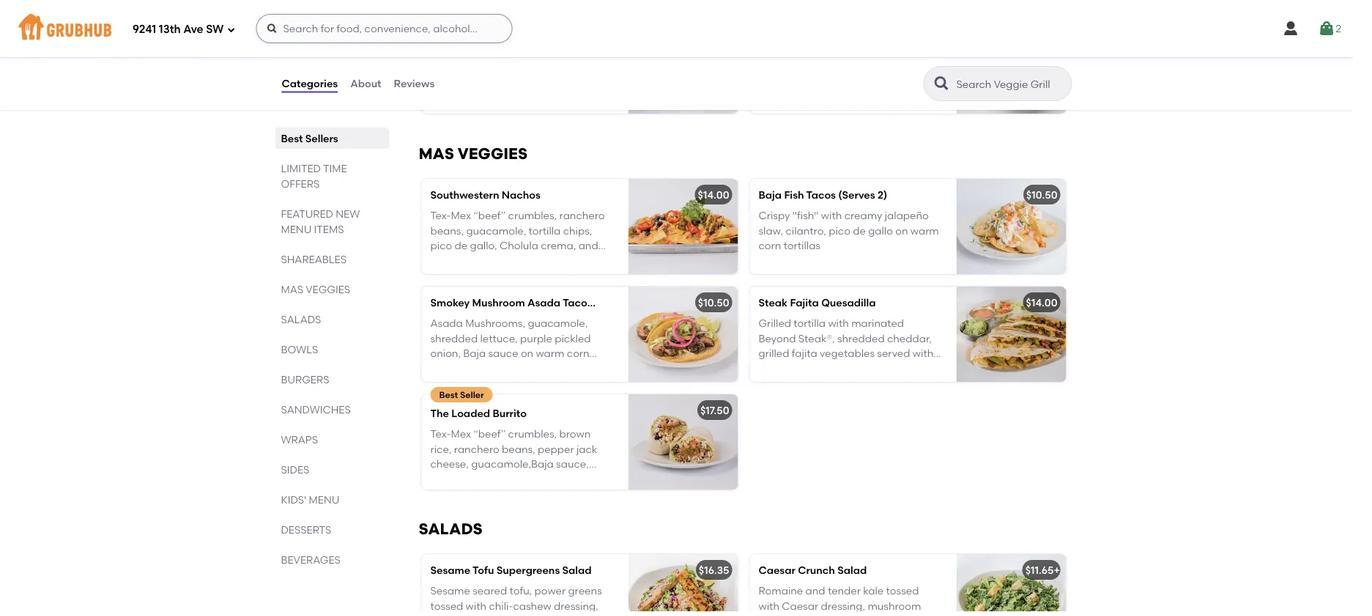 Task type: locate. For each thing, give the bounding box(es) containing it.
$10.50
[[1027, 189, 1058, 201], [698, 296, 730, 309]]

1 vertical spatial tex-
[[431, 428, 451, 440]]

warm left the flour
[[499, 487, 527, 500]]

shredded inside grilled tortilla with marinated beyond steak®,   shredded cheddar, grilled fajita vegetables   served with a side of lettuce, pico de gallo, guacamole, and salsa
[[838, 332, 885, 344]]

tossed
[[887, 585, 919, 597], [431, 600, 463, 612]]

pico inside tex-mex "beef" crumbles, brown rice, ranchero beans, pepper jack cheese, guacamole,baja sauce, shredded lettuce, pico de gallo wrapped in a warm flour tortilla
[[520, 472, 542, 485]]

wraps tab
[[281, 432, 384, 447]]

0 vertical spatial tossed
[[887, 585, 919, 597]]

menu inside kids' menu tab
[[309, 493, 340, 506]]

on inside asada mushrooms, guacamole, shredded lettuce, purple pickled onion, baja sauce on warm corn tortillas
[[521, 347, 534, 359]]

0 horizontal spatial tossed
[[431, 600, 463, 612]]

on
[[896, 224, 909, 237], [521, 347, 534, 359]]

sesame inside sesame seared tofu, power greens tossed with chili-cashew dressing
[[431, 585, 471, 597]]

1 "beef" from the top
[[474, 209, 506, 222]]

tex- for tex-mex "beef" crumbles, ranchero beans, guacamole, tortilla chips, pico de gallo, cholula crema, and fresno peppers
[[431, 209, 451, 222]]

13th
[[159, 23, 181, 36]]

2 sesame from the top
[[431, 585, 471, 597]]

1 vertical spatial 2)
[[634, 296, 644, 309]]

asada
[[528, 296, 561, 309], [431, 317, 463, 330]]

1 tex- from the top
[[431, 209, 451, 222]]

1 horizontal spatial svg image
[[266, 23, 278, 34]]

0 vertical spatial mas
[[419, 144, 454, 163]]

tortilla inside grilled tortilla with marinated beyond steak®,   shredded cheddar, grilled fajita vegetables   served with a side of lettuce, pico de gallo, guacamole, and salsa
[[794, 317, 826, 330]]

on inside "crispy "fish" with creamy jalapeño slaw, cilantro, pico de gallo on warm corn tortillas"
[[896, 224, 909, 237]]

0 vertical spatial menu
[[281, 223, 312, 235]]

best inside tab
[[281, 132, 303, 144]]

2 vertical spatial tortilla
[[554, 487, 586, 500]]

1 horizontal spatial asada
[[528, 296, 561, 309]]

sesame left tofu
[[431, 564, 471, 576]]

with down seared
[[466, 600, 487, 612]]

creamy
[[845, 209, 883, 222]]

menu down featured
[[281, 223, 312, 235]]

gallo down the jack at the bottom left of the page
[[560, 472, 585, 485]]

0 horizontal spatial $14.00
[[698, 189, 730, 201]]

0 horizontal spatial on
[[521, 347, 534, 359]]

0 vertical spatial sauce,
[[871, 49, 904, 61]]

baja left fish
[[759, 189, 782, 201]]

"beef" inside tex-mex "beef" crumbles, ranchero beans, guacamole, tortilla chips, pico de gallo, cholula crema, and fresno peppers
[[474, 209, 506, 222]]

wrapped
[[431, 487, 476, 500]]

crumbles, down "nachos"
[[508, 209, 557, 222]]

ranchero up chips,
[[560, 209, 605, 222]]

0 horizontal spatial salad
[[563, 564, 592, 576]]

0 vertical spatial beans,
[[431, 224, 464, 237]]

0 horizontal spatial $10.50
[[698, 296, 730, 309]]

guacamole, up pickled
[[528, 317, 588, 330]]

pico inside grilled tortilla with marinated beyond steak®,   shredded cheddar, grilled fajita vegetables   served with a side of lettuce, pico de gallo, guacamole, and salsa
[[843, 362, 865, 374]]

0 horizontal spatial a
[[489, 487, 496, 500]]

crispy inside 'crispy tempura cauliflower garnished with green onions with your choice of buffalo or orange glaze'
[[431, 49, 462, 61]]

asada inside asada mushrooms, guacamole, shredded lettuce, purple pickled onion, baja sauce on warm corn tortillas
[[431, 317, 463, 330]]

salads up the 'bowls'
[[281, 313, 321, 325]]

corn for pickled
[[567, 347, 590, 359]]

warm down purple at the left bottom of the page
[[536, 347, 565, 359]]

guacamole, up cholula
[[467, 224, 527, 237]]

with down "mushroom"
[[759, 79, 780, 91]]

sauce, down the jack at the bottom left of the page
[[556, 458, 589, 470]]

0 vertical spatial tortillas
[[784, 239, 821, 252]]

0 vertical spatial crumbles,
[[508, 209, 557, 222]]

1 horizontal spatial beans,
[[502, 443, 536, 455]]

1 vertical spatial baja
[[464, 347, 486, 359]]

caesar up romaine
[[759, 564, 796, 576]]

caesar crunch salad image
[[957, 554, 1067, 612]]

tex- for tex-mex "beef" crumbles, brown rice, ranchero beans, pepper jack cheese, guacamole,baja sauce, shredded lettuce, pico de gallo wrapped in a warm flour tortilla
[[431, 428, 451, 440]]

2 "beef" from the top
[[474, 428, 506, 440]]

1 vertical spatial sauce,
[[556, 458, 589, 470]]

1 vertical spatial tortillas
[[431, 362, 468, 374]]

crumbles, for beans,
[[508, 428, 557, 440]]

sesame left seared
[[431, 585, 471, 597]]

cheese
[[833, 49, 869, 61]]

svg image
[[1283, 20, 1301, 37]]

1 sesame from the top
[[431, 564, 471, 576]]

tortilla up steak®,
[[794, 317, 826, 330]]

1 vertical spatial gallo
[[560, 472, 585, 485]]

crunch
[[798, 564, 836, 576]]

the loaded burrito
[[431, 407, 527, 420]]

1 vertical spatial caesar
[[782, 600, 819, 612]]

guacamole, down side
[[759, 377, 819, 389]]

in right wrapped
[[478, 487, 487, 500]]

0 vertical spatial crispy
[[431, 28, 463, 41]]

crumbles, inside tex-mex "beef" crumbles, ranchero beans, guacamole, tortilla chips, pico de gallo, cholula crema, and fresno peppers
[[508, 209, 557, 222]]

burgers tab
[[281, 372, 384, 387]]

mex down southwestern
[[451, 209, 471, 222]]

1 vertical spatial tacos
[[563, 296, 593, 309]]

lettuce, inside asada mushrooms, guacamole, shredded lettuce, purple pickled onion, baja sauce on warm corn tortillas
[[481, 332, 518, 344]]

menu
[[281, 223, 312, 235], [309, 493, 340, 506]]

$14.00
[[698, 189, 730, 201], [1027, 296, 1058, 309]]

shredded up vegetables
[[838, 332, 885, 344]]

Search for food, convenience, alcohol... search field
[[256, 14, 513, 43]]

$14.00 for grilled tortilla with marinated beyond steak®,   shredded cheddar, grilled fajita vegetables   served with a side of lettuce, pico de gallo, guacamole, and salsa
[[1027, 296, 1058, 309]]

with inside 'romaine and tender kale tossed with caesar dressing, mushroo'
[[759, 600, 780, 612]]

1 horizontal spatial of
[[791, 362, 801, 374]]

0 horizontal spatial corn
[[567, 347, 590, 359]]

0 vertical spatial on
[[896, 224, 909, 237]]

a
[[759, 362, 766, 374], [489, 487, 496, 500]]

corn
[[759, 239, 782, 252], [567, 347, 590, 359]]

0 horizontal spatial asada
[[431, 317, 463, 330]]

seared
[[473, 585, 507, 597]]

ranchero up cheese,
[[454, 443, 500, 455]]

0 horizontal spatial mas
[[281, 283, 303, 295]]

asada up purple at the left bottom of the page
[[528, 296, 561, 309]]

smokey mushroom asada tacos (serves 2) image
[[629, 286, 739, 382]]

crumbles, for tortilla
[[508, 209, 557, 222]]

beyond
[[759, 332, 796, 344]]

sauce, inside tex-mex "beef" crumbles, brown rice, ranchero beans, pepper jack cheese, guacamole,baja sauce, shredded lettuce, pico de gallo wrapped in a warm flour tortilla
[[556, 458, 589, 470]]

veggies up southwestern nachos at the top of the page
[[458, 144, 528, 163]]

1 vertical spatial guacamole,
[[528, 317, 588, 330]]

best up the
[[439, 389, 458, 400]]

tortillas down cilantro,
[[784, 239, 821, 252]]

2 vertical spatial warm
[[499, 487, 527, 500]]

lettuce, inside tex-mex "beef" crumbles, brown rice, ranchero beans, pepper jack cheese, guacamole,baja sauce, shredded lettuce, pico de gallo wrapped in a warm flour tortilla
[[481, 472, 518, 485]]

0 vertical spatial of
[[491, 79, 501, 91]]

0 vertical spatial gallo,
[[470, 239, 497, 252]]

"beef" down southwestern nachos at the top of the page
[[474, 209, 506, 222]]

tortillas for onion,
[[431, 362, 468, 374]]

served
[[878, 347, 911, 359]]

caesar inside 'romaine and tender kale tossed with caesar dressing, mushroo'
[[782, 600, 819, 612]]

de inside grilled tortilla with marinated beyond steak®,   shredded cheddar, grilled fajita vegetables   served with a side of lettuce, pico de gallo, guacamole, and salsa
[[867, 362, 880, 374]]

bowls
[[281, 343, 318, 356]]

a left side
[[759, 362, 766, 374]]

1 horizontal spatial in
[[790, 49, 799, 61]]

$10.50 for asada mushrooms, guacamole, shredded lettuce, purple pickled onion, baja sauce on warm corn tortillas
[[698, 296, 730, 309]]

search icon image
[[934, 75, 951, 92]]

"beef" down the loaded burrito
[[474, 428, 506, 440]]

2 crumbles, from the top
[[508, 428, 557, 440]]

tex- inside tex-mex "beef" crumbles, ranchero beans, guacamole, tortilla chips, pico de gallo, cholula crema, and fresno peppers
[[431, 209, 451, 222]]

corn down slaw,
[[759, 239, 782, 252]]

pico up salsa
[[843, 362, 865, 374]]

best seller
[[439, 389, 484, 400]]

2
[[1336, 22, 1342, 35]]

pasta in truffle cheese sauce, mushroom crisps, almond parmesan with toasted breadcrumbs
[[759, 49, 941, 91]]

crumbles, up pepper
[[508, 428, 557, 440]]

of down the fajita
[[791, 362, 801, 374]]

side
[[768, 362, 789, 374]]

glaze
[[431, 93, 457, 106]]

0 vertical spatial 2)
[[878, 189, 888, 201]]

corn down pickled
[[567, 347, 590, 359]]

0 vertical spatial tortilla
[[529, 224, 561, 237]]

mas down shareables
[[281, 283, 303, 295]]

1 horizontal spatial guacamole,
[[528, 317, 588, 330]]

asada down smokey on the left
[[431, 317, 463, 330]]

0 horizontal spatial baja
[[464, 347, 486, 359]]

1 vertical spatial "beef"
[[474, 428, 506, 440]]

1 vertical spatial veggies
[[306, 283, 351, 295]]

of inside 'crispy tempura cauliflower garnished with green onions with your choice of buffalo or orange glaze'
[[491, 79, 501, 91]]

baja
[[759, 189, 782, 201], [464, 347, 486, 359]]

in up "mushroom"
[[790, 49, 799, 61]]

ranchero inside tex-mex "beef" crumbles, brown rice, ranchero beans, pepper jack cheese, guacamole,baja sauce, shredded lettuce, pico de gallo wrapped in a warm flour tortilla
[[454, 443, 500, 455]]

crispy cauliflower image
[[629, 18, 739, 113]]

1 horizontal spatial salads
[[419, 520, 483, 538]]

lettuce,
[[481, 332, 518, 344], [803, 362, 841, 374], [481, 472, 518, 485]]

1 vertical spatial tortilla
[[794, 317, 826, 330]]

pickled
[[555, 332, 591, 344]]

salad up greens
[[563, 564, 592, 576]]

crumbles, inside tex-mex "beef" crumbles, brown rice, ranchero beans, pepper jack cheese, guacamole,baja sauce, shredded lettuce, pico de gallo wrapped in a warm flour tortilla
[[508, 428, 557, 440]]

1 crumbles, from the top
[[508, 209, 557, 222]]

1 horizontal spatial tortillas
[[784, 239, 821, 252]]

0 horizontal spatial guacamole,
[[467, 224, 527, 237]]

1 horizontal spatial baja
[[759, 189, 782, 201]]

de inside "crispy "fish" with creamy jalapeño slaw, cilantro, pico de gallo on warm corn tortillas"
[[853, 224, 866, 237]]

0 horizontal spatial gallo,
[[470, 239, 497, 252]]

lettuce, down guacamole,baja
[[481, 472, 518, 485]]

1 vertical spatial on
[[521, 347, 534, 359]]

beans, up fresno
[[431, 224, 464, 237]]

1 vertical spatial warm
[[536, 347, 565, 359]]

sandwiches
[[281, 403, 351, 416]]

tacos up pickled
[[563, 296, 593, 309]]

cheddar,
[[888, 332, 932, 344]]

0 vertical spatial veggies
[[458, 144, 528, 163]]

1 salad from the left
[[563, 564, 592, 576]]

2 horizontal spatial guacamole,
[[759, 377, 819, 389]]

main navigation navigation
[[0, 0, 1354, 57]]

1 horizontal spatial warm
[[536, 347, 565, 359]]

tortilla
[[529, 224, 561, 237], [794, 317, 826, 330], [554, 487, 586, 500]]

$14.00 for tex-mex "beef" crumbles, ranchero beans, guacamole, tortilla chips, pico de gallo, cholula crema, and fresno peppers
[[698, 189, 730, 201]]

tortillas down 'onion,'
[[431, 362, 468, 374]]

svg image
[[1319, 20, 1336, 37], [266, 23, 278, 34], [227, 25, 236, 34]]

in
[[790, 49, 799, 61], [478, 487, 487, 500]]

1 horizontal spatial a
[[759, 362, 766, 374]]

1 vertical spatial ranchero
[[454, 443, 500, 455]]

2 horizontal spatial svg image
[[1319, 20, 1336, 37]]

caesar down romaine
[[782, 600, 819, 612]]

beans, up guacamole,baja
[[502, 443, 536, 455]]

corn inside "crispy "fish" with creamy jalapeño slaw, cilantro, pico de gallo on warm corn tortillas"
[[759, 239, 782, 252]]

and down chips,
[[579, 239, 599, 252]]

"beef" inside tex-mex "beef" crumbles, brown rice, ranchero beans, pepper jack cheese, guacamole,baja sauce, shredded lettuce, pico de gallo wrapped in a warm flour tortilla
[[474, 428, 506, 440]]

tofu
[[473, 564, 494, 576]]

flour
[[530, 487, 552, 500]]

mas veggies up southwestern
[[419, 144, 528, 163]]

cauliflower
[[465, 28, 523, 41]]

fajita
[[792, 347, 818, 359]]

and down crunch
[[806, 585, 826, 597]]

on down purple at the left bottom of the page
[[521, 347, 534, 359]]

tex- inside tex-mex "beef" crumbles, brown rice, ranchero beans, pepper jack cheese, guacamole,baja sauce, shredded lettuce, pico de gallo wrapped in a warm flour tortilla
[[431, 428, 451, 440]]

mas veggies inside tab
[[281, 283, 351, 295]]

1 vertical spatial salads
[[419, 520, 483, 538]]

de down creamy
[[853, 224, 866, 237]]

1 vertical spatial menu
[[309, 493, 340, 506]]

crispy for crispy cauliflower
[[431, 28, 463, 41]]

on down jalapeño
[[896, 224, 909, 237]]

peppers
[[464, 254, 505, 266]]

1 mex from the top
[[451, 209, 471, 222]]

1 horizontal spatial $14.00
[[1027, 296, 1058, 309]]

1 horizontal spatial $10.50
[[1027, 189, 1058, 201]]

sauce, up 'almond'
[[871, 49, 904, 61]]

1 vertical spatial of
[[791, 362, 801, 374]]

tacos up the ""fish""
[[807, 189, 836, 201]]

about button
[[350, 57, 382, 110]]

0 vertical spatial salads
[[281, 313, 321, 325]]

guacamole,
[[467, 224, 527, 237], [528, 317, 588, 330], [759, 377, 819, 389]]

gallo down creamy
[[869, 224, 893, 237]]

1 horizontal spatial salad
[[838, 564, 867, 576]]

corn inside asada mushrooms, guacamole, shredded lettuce, purple pickled onion, baja sauce on warm corn tortillas
[[567, 347, 590, 359]]

and left salsa
[[822, 377, 841, 389]]

salads inside salads tab
[[281, 313, 321, 325]]

1 horizontal spatial sauce,
[[871, 49, 904, 61]]

reviews button
[[393, 57, 436, 110]]

$11.65
[[1026, 564, 1054, 576]]

crispy inside "crispy "fish" with creamy jalapeño slaw, cilantro, pico de gallo on warm corn tortillas"
[[759, 209, 791, 222]]

warm inside asada mushrooms, guacamole, shredded lettuce, purple pickled onion, baja sauce on warm corn tortillas
[[536, 347, 565, 359]]

veggies up salads tab
[[306, 283, 351, 295]]

0 horizontal spatial in
[[478, 487, 487, 500]]

2 mex from the top
[[451, 428, 471, 440]]

purple
[[520, 332, 553, 344]]

guacamole, inside tex-mex "beef" crumbles, ranchero beans, guacamole, tortilla chips, pico de gallo, cholula crema, and fresno peppers
[[467, 224, 527, 237]]

0 vertical spatial mas veggies
[[419, 144, 528, 163]]

salad up "tender" in the bottom right of the page
[[838, 564, 867, 576]]

0 vertical spatial asada
[[528, 296, 561, 309]]

"beef" for nachos
[[474, 209, 506, 222]]

de up fresno
[[455, 239, 468, 252]]

a down guacamole,baja
[[489, 487, 496, 500]]

tex- down southwestern
[[431, 209, 451, 222]]

"beef"
[[474, 209, 506, 222], [474, 428, 506, 440]]

1 vertical spatial tossed
[[431, 600, 463, 612]]

smokey
[[431, 296, 470, 309]]

0 horizontal spatial of
[[491, 79, 501, 91]]

crumbles,
[[508, 209, 557, 222], [508, 428, 557, 440]]

grilled
[[759, 347, 790, 359]]

de inside tex-mex "beef" crumbles, ranchero beans, guacamole, tortilla chips, pico de gallo, cholula crema, and fresno peppers
[[455, 239, 468, 252]]

1 horizontal spatial 2)
[[878, 189, 888, 201]]

best for best seller
[[439, 389, 458, 400]]

shredded
[[431, 332, 478, 344], [838, 332, 885, 344], [431, 472, 478, 485]]

onions
[[538, 64, 570, 76]]

pico up fresno
[[431, 239, 452, 252]]

pico up the flour
[[520, 472, 542, 485]]

+
[[1054, 564, 1061, 576]]

tex-
[[431, 209, 451, 222], [431, 428, 451, 440]]

tacos
[[807, 189, 836, 201], [563, 296, 593, 309]]

bowls tab
[[281, 342, 384, 357]]

of right choice
[[491, 79, 501, 91]]

mex down the loaded
[[451, 428, 471, 440]]

of inside grilled tortilla with marinated beyond steak®,   shredded cheddar, grilled fajita vegetables   served with a side of lettuce, pico de gallo, guacamole, and salsa
[[791, 362, 801, 374]]

mex inside tex-mex "beef" crumbles, brown rice, ranchero beans, pepper jack cheese, guacamole,baja sauce, shredded lettuce, pico de gallo wrapped in a warm flour tortilla
[[451, 428, 471, 440]]

1 vertical spatial (serves
[[595, 296, 632, 309]]

tossed left chili- at the bottom left of page
[[431, 600, 463, 612]]

pico inside "crispy "fish" with creamy jalapeño slaw, cilantro, pico de gallo on warm corn tortillas"
[[829, 224, 851, 237]]

2 vertical spatial guacamole,
[[759, 377, 819, 389]]

crispy for crispy "fish" with creamy jalapeño slaw, cilantro, pico de gallo on warm corn tortillas
[[759, 209, 791, 222]]

tortillas for pico
[[784, 239, 821, 252]]

a inside grilled tortilla with marinated beyond steak®,   shredded cheddar, grilled fajita vegetables   served with a side of lettuce, pico de gallo, guacamole, and salsa
[[759, 362, 766, 374]]

tossed right kale
[[887, 585, 919, 597]]

1 vertical spatial and
[[822, 377, 841, 389]]

1 vertical spatial $10.50
[[698, 296, 730, 309]]

de
[[853, 224, 866, 237], [455, 239, 468, 252], [867, 362, 880, 374], [545, 472, 558, 485]]

gallo, inside tex-mex "beef" crumbles, ranchero beans, guacamole, tortilla chips, pico de gallo, cholula crema, and fresno peppers
[[470, 239, 497, 252]]

best sellers tab
[[281, 130, 384, 146]]

tortilla right the flour
[[554, 487, 586, 500]]

lettuce, down the fajita
[[803, 362, 841, 374]]

gallo, inside grilled tortilla with marinated beyond steak®,   shredded cheddar, grilled fajita vegetables   served with a side of lettuce, pico de gallo, guacamole, and salsa
[[883, 362, 910, 374]]

0 vertical spatial guacamole,
[[467, 224, 527, 237]]

tortilla up crema,
[[529, 224, 561, 237]]

grilled
[[759, 317, 792, 330]]

pico down creamy
[[829, 224, 851, 237]]

mas up southwestern
[[419, 144, 454, 163]]

0 vertical spatial lettuce,
[[481, 332, 518, 344]]

2 tex- from the top
[[431, 428, 451, 440]]

2 vertical spatial lettuce,
[[481, 472, 518, 485]]

0 horizontal spatial veggies
[[306, 283, 351, 295]]

1 horizontal spatial corn
[[759, 239, 782, 252]]

0 vertical spatial tacos
[[807, 189, 836, 201]]

0 vertical spatial in
[[790, 49, 799, 61]]

baja fish tacos (serves 2)
[[759, 189, 888, 201]]

0 vertical spatial sesame
[[431, 564, 471, 576]]

0 horizontal spatial gallo
[[560, 472, 585, 485]]

mex inside tex-mex "beef" crumbles, ranchero beans, guacamole, tortilla chips, pico de gallo, cholula crema, and fresno peppers
[[451, 209, 471, 222]]

mas veggies down shareables
[[281, 283, 351, 295]]

0 horizontal spatial tacos
[[563, 296, 593, 309]]

0 vertical spatial tex-
[[431, 209, 451, 222]]

desserts tab
[[281, 522, 384, 537]]

wraps
[[281, 433, 318, 446]]

sauce,
[[871, 49, 904, 61], [556, 458, 589, 470]]

sw
[[206, 23, 224, 36]]

(serves
[[839, 189, 876, 201], [595, 296, 632, 309]]

offers
[[281, 177, 320, 190]]

warm inside "crispy "fish" with creamy jalapeño slaw, cilantro, pico de gallo on warm corn tortillas"
[[911, 224, 940, 237]]

gallo,
[[470, 239, 497, 252], [883, 362, 910, 374]]

lettuce, down the mushrooms,
[[481, 332, 518, 344]]

gallo
[[869, 224, 893, 237], [560, 472, 585, 485]]

shredded up wrapped
[[431, 472, 478, 485]]

and inside 'romaine and tender kale tossed with caesar dressing, mushroo'
[[806, 585, 826, 597]]

shredded up 'onion,'
[[431, 332, 478, 344]]

shredded inside asada mushrooms, guacamole, shredded lettuce, purple pickled onion, baja sauce on warm corn tortillas
[[431, 332, 478, 344]]

0 vertical spatial best
[[281, 132, 303, 144]]

0 vertical spatial $10.50
[[1027, 189, 1058, 201]]

0 vertical spatial (serves
[[839, 189, 876, 201]]

warm down jalapeño
[[911, 224, 940, 237]]

tender
[[828, 585, 861, 597]]

best left sellers
[[281, 132, 303, 144]]

1 vertical spatial mas
[[281, 283, 303, 295]]

with down baja fish tacos (serves 2)
[[822, 209, 842, 222]]

southwestern nachos
[[431, 189, 541, 201]]

sesame tofu supergreens salad
[[431, 564, 592, 576]]

2 vertical spatial and
[[806, 585, 826, 597]]

1 vertical spatial in
[[478, 487, 487, 500]]

1 horizontal spatial mas veggies
[[419, 144, 528, 163]]

crisps,
[[815, 64, 847, 76]]

steak fajita quesadilla
[[759, 296, 876, 309]]

loaded
[[452, 407, 490, 420]]

menu right kids'
[[309, 493, 340, 506]]

guacamole, inside asada mushrooms, guacamole, shredded lettuce, purple pickled onion, baja sauce on warm corn tortillas
[[528, 317, 588, 330]]

0 horizontal spatial best
[[281, 132, 303, 144]]

tortillas inside asada mushrooms, guacamole, shredded lettuce, purple pickled onion, baja sauce on warm corn tortillas
[[431, 362, 468, 374]]

tortillas inside "crispy "fish" with creamy jalapeño slaw, cilantro, pico de gallo on warm corn tortillas"
[[784, 239, 821, 252]]

0 vertical spatial gallo
[[869, 224, 893, 237]]

2 salad from the left
[[838, 564, 867, 576]]

de up the flour
[[545, 472, 558, 485]]

steak fajita quesadilla image
[[957, 286, 1067, 382]]

or
[[541, 79, 551, 91]]

parmesan
[[890, 64, 941, 76]]

nachos
[[502, 189, 541, 201]]

"beef" for loaded
[[474, 428, 506, 440]]

mas veggies tab
[[281, 281, 384, 297]]

salads down wrapped
[[419, 520, 483, 538]]

gallo, up peppers
[[470, 239, 497, 252]]

1 vertical spatial corn
[[567, 347, 590, 359]]

with down romaine
[[759, 600, 780, 612]]

de up salsa
[[867, 362, 880, 374]]

marinated
[[852, 317, 905, 330]]

tortilla inside tex-mex "beef" crumbles, ranchero beans, guacamole, tortilla chips, pico de gallo, cholula crema, and fresno peppers
[[529, 224, 561, 237]]

tex- up rice,
[[431, 428, 451, 440]]

gallo, down served
[[883, 362, 910, 374]]

cauliflower
[[510, 49, 565, 61]]

baja left sauce
[[464, 347, 486, 359]]



Task type: vqa. For each thing, say whether or not it's contained in the screenshot.
"Beef" within Tex-Mex "beef" crumbles, ranchero beans, guacamole, tortilla chips, pico de gallo, Cholula crema, and fresno peppers
yes



Task type: describe. For each thing, give the bounding box(es) containing it.
steak
[[759, 296, 788, 309]]

with inside sesame seared tofu, power greens tossed with chili-cashew dressing
[[466, 600, 487, 612]]

0 horizontal spatial 2)
[[634, 296, 644, 309]]

toasted
[[782, 79, 821, 91]]

warm for lettuce,
[[536, 347, 565, 359]]

9241
[[133, 23, 156, 36]]

1 horizontal spatial veggies
[[458, 144, 528, 163]]

0 vertical spatial baja
[[759, 189, 782, 201]]

onion,
[[431, 347, 461, 359]]

shredded inside tex-mex "beef" crumbles, brown rice, ranchero beans, pepper jack cheese, guacamole,baja sauce, shredded lettuce, pico de gallo wrapped in a warm flour tortilla
[[431, 472, 478, 485]]

sellers
[[306, 132, 338, 144]]

with down quesadilla
[[829, 317, 849, 330]]

1 horizontal spatial tacos
[[807, 189, 836, 201]]

beverages tab
[[281, 552, 384, 567]]

southwestern nachos image
[[629, 179, 739, 274]]

sesame for sesame tofu supergreens salad
[[431, 564, 471, 576]]

best sellers
[[281, 132, 338, 144]]

mas inside tab
[[281, 283, 303, 295]]

reviews
[[394, 77, 435, 90]]

0 horizontal spatial svg image
[[227, 25, 236, 34]]

in inside tex-mex "beef" crumbles, brown rice, ranchero beans, pepper jack cheese, guacamole,baja sauce, shredded lettuce, pico de gallo wrapped in a warm flour tortilla
[[478, 487, 487, 500]]

garnished
[[431, 64, 481, 76]]

crispy for crispy tempura cauliflower garnished with green onions with your choice of buffalo or orange glaze
[[431, 49, 462, 61]]

pasta
[[759, 49, 788, 61]]

your
[[431, 79, 452, 91]]

with down cheddar,
[[913, 347, 934, 359]]

truffle mac + cheese image
[[957, 18, 1067, 113]]

salads tab
[[281, 312, 384, 327]]

tortilla inside tex-mex "beef" crumbles, brown rice, ranchero beans, pepper jack cheese, guacamole,baja sauce, shredded lettuce, pico de gallo wrapped in a warm flour tortilla
[[554, 487, 586, 500]]

brown
[[560, 428, 591, 440]]

orange
[[553, 79, 589, 91]]

sauce
[[489, 347, 519, 359]]

kids' menu tab
[[281, 492, 384, 507]]

featured
[[281, 207, 333, 220]]

crispy cauliflower
[[431, 28, 523, 41]]

featured new menu items
[[281, 207, 360, 235]]

baja inside asada mushrooms, guacamole, shredded lettuce, purple pickled onion, baja sauce on warm corn tortillas
[[464, 347, 486, 359]]

menu inside featured new menu items
[[281, 223, 312, 235]]

crispy "fish" with creamy jalapeño slaw, cilantro, pico de gallo on warm corn tortillas
[[759, 209, 940, 252]]

9241 13th ave sw
[[133, 23, 224, 36]]

ave
[[183, 23, 203, 36]]

beans, inside tex-mex "beef" crumbles, brown rice, ranchero beans, pepper jack cheese, guacamole,baja sauce, shredded lettuce, pico de gallo wrapped in a warm flour tortilla
[[502, 443, 536, 455]]

tex-mex "beef" crumbles, brown rice, ranchero beans, pepper jack cheese, guacamole,baja sauce, shredded lettuce, pico de gallo wrapped in a warm flour tortilla
[[431, 428, 598, 500]]

mushrooms,
[[466, 317, 526, 330]]

$17.50
[[701, 404, 730, 417]]

rice,
[[431, 443, 452, 455]]

"fish"
[[793, 209, 819, 222]]

tossed inside sesame seared tofu, power greens tossed with chili-cashew dressing
[[431, 600, 463, 612]]

$10.50 for crispy "fish" with creamy jalapeño slaw, cilantro, pico de gallo on warm corn tortillas
[[1027, 189, 1058, 201]]

dressing,
[[821, 600, 866, 612]]

tossed inside 'romaine and tender kale tossed with caesar dressing, mushroo'
[[887, 585, 919, 597]]

and inside grilled tortilla with marinated beyond steak®,   shredded cheddar, grilled fajita vegetables   served with a side of lettuce, pico de gallo, guacamole, and salsa
[[822, 377, 841, 389]]

breadcrumbs
[[823, 79, 891, 91]]

time
[[323, 162, 347, 174]]

power
[[535, 585, 566, 597]]

categories button
[[281, 57, 339, 110]]

romaine
[[759, 585, 804, 597]]

sides tab
[[281, 462, 384, 477]]

seller
[[460, 389, 484, 400]]

sesame seared tofu, power greens tossed with chili-cashew dressing
[[431, 585, 602, 612]]

0 vertical spatial caesar
[[759, 564, 796, 576]]

items
[[314, 223, 344, 235]]

kale
[[864, 585, 884, 597]]

sauce, inside the pasta in truffle cheese sauce, mushroom crisps, almond parmesan with toasted breadcrumbs
[[871, 49, 904, 61]]

burgers
[[281, 373, 329, 386]]

burrito
[[493, 407, 527, 420]]

tex-mex "beef" crumbles, ranchero beans, guacamole, tortilla chips, pico de gallo, cholula crema, and fresno peppers
[[431, 209, 605, 266]]

with up orange
[[573, 64, 594, 76]]

with inside "crispy "fish" with creamy jalapeño slaw, cilantro, pico de gallo on warm corn tortillas"
[[822, 209, 842, 222]]

vegetables
[[820, 347, 875, 359]]

limited time offers tab
[[281, 161, 384, 191]]

tofu,
[[510, 585, 532, 597]]

shareables tab
[[281, 251, 384, 267]]

limited
[[281, 162, 321, 174]]

cholula
[[500, 239, 539, 252]]

in inside the pasta in truffle cheese sauce, mushroom crisps, almond parmesan with toasted breadcrumbs
[[790, 49, 799, 61]]

chips,
[[563, 224, 593, 237]]

warm for jalapeño
[[911, 224, 940, 237]]

$11.65 +
[[1026, 564, 1061, 576]]

supergreens
[[497, 564, 560, 576]]

truffle
[[801, 49, 831, 61]]

cilantro,
[[786, 224, 827, 237]]

limited time offers
[[281, 162, 347, 190]]

beans, inside tex-mex "beef" crumbles, ranchero beans, guacamole, tortilla chips, pico de gallo, cholula crema, and fresno peppers
[[431, 224, 464, 237]]

mushroom
[[472, 296, 525, 309]]

and inside tex-mex "beef" crumbles, ranchero beans, guacamole, tortilla chips, pico de gallo, cholula crema, and fresno peppers
[[579, 239, 599, 252]]

buffalo
[[503, 79, 538, 91]]

lettuce, inside grilled tortilla with marinated beyond steak®,   shredded cheddar, grilled fajita vegetables   served with a side of lettuce, pico de gallo, guacamole, and salsa
[[803, 362, 841, 374]]

corn for cilantro,
[[759, 239, 782, 252]]

crema,
[[541, 239, 576, 252]]

chili-
[[489, 600, 513, 612]]

caesar crunch salad
[[759, 564, 867, 576]]

Search Veggie Grill search field
[[956, 77, 1068, 91]]

best for best sellers
[[281, 132, 303, 144]]

grilled tortilla with marinated beyond steak®,   shredded cheddar, grilled fajita vegetables   served with a side of lettuce, pico de gallo, guacamole, and salsa
[[759, 317, 934, 389]]

the
[[431, 407, 449, 420]]

jalapeño
[[885, 209, 929, 222]]

mex for guacamole,
[[451, 209, 471, 222]]

1 horizontal spatial mas
[[419, 144, 454, 163]]

featured new menu items tab
[[281, 206, 384, 237]]

southwestern
[[431, 189, 500, 201]]

ranchero inside tex-mex "beef" crumbles, ranchero beans, guacamole, tortilla chips, pico de gallo, cholula crema, and fresno peppers
[[560, 209, 605, 222]]

kids'
[[281, 493, 307, 506]]

fajita
[[790, 296, 819, 309]]

gallo inside "crispy "fish" with creamy jalapeño slaw, cilantro, pico de gallo on warm corn tortillas"
[[869, 224, 893, 237]]

svg image inside 2 'button'
[[1319, 20, 1336, 37]]

choice
[[455, 79, 488, 91]]

categories
[[282, 77, 338, 90]]

de inside tex-mex "beef" crumbles, brown rice, ranchero beans, pepper jack cheese, guacamole,baja sauce, shredded lettuce, pico de gallo wrapped in a warm flour tortilla
[[545, 472, 558, 485]]

sandwiches tab
[[281, 402, 384, 417]]

1 horizontal spatial (serves
[[839, 189, 876, 201]]

veggies inside tab
[[306, 283, 351, 295]]

pico inside tex-mex "beef" crumbles, ranchero beans, guacamole, tortilla chips, pico de gallo, cholula crema, and fresno peppers
[[431, 239, 452, 252]]

warm inside tex-mex "beef" crumbles, brown rice, ranchero beans, pepper jack cheese, guacamole,baja sauce, shredded lettuce, pico de gallo wrapped in a warm flour tortilla
[[499, 487, 527, 500]]

fresno
[[431, 254, 461, 266]]

sesame for sesame seared tofu, power greens tossed with chili-cashew dressing
[[431, 585, 471, 597]]

a inside tex-mex "beef" crumbles, brown rice, ranchero beans, pepper jack cheese, guacamole,baja sauce, shredded lettuce, pico de gallo wrapped in a warm flour tortilla
[[489, 487, 496, 500]]

smokey mushroom asada tacos (serves 2)
[[431, 296, 644, 309]]

mex for ranchero
[[451, 428, 471, 440]]

on for gallo
[[896, 224, 909, 237]]

desserts
[[281, 523, 332, 536]]

with down tempura
[[483, 64, 504, 76]]

pasta in truffle cheese sauce, mushroom crisps, almond parmesan with toasted breadcrumbs button
[[750, 18, 1067, 113]]

sesame tofu supergreens salad image
[[629, 554, 739, 612]]

$16.35
[[699, 564, 730, 576]]

sides
[[281, 463, 310, 476]]

on for sauce
[[521, 347, 534, 359]]

almond
[[849, 64, 887, 76]]

0 horizontal spatial (serves
[[595, 296, 632, 309]]

romaine and tender kale tossed with caesar dressing, mushroo
[[759, 585, 941, 612]]

baja fish tacos (serves 2) image
[[957, 179, 1067, 274]]

guacamole, inside grilled tortilla with marinated beyond steak®,   shredded cheddar, grilled fajita vegetables   served with a side of lettuce, pico de gallo, guacamole, and salsa
[[759, 377, 819, 389]]

shareables
[[281, 253, 347, 265]]

with inside the pasta in truffle cheese sauce, mushroom crisps, almond parmesan with toasted breadcrumbs
[[759, 79, 780, 91]]

the loaded burrito image
[[629, 394, 739, 490]]

gallo inside tex-mex "beef" crumbles, brown rice, ranchero beans, pepper jack cheese, guacamole,baja sauce, shredded lettuce, pico de gallo wrapped in a warm flour tortilla
[[560, 472, 585, 485]]



